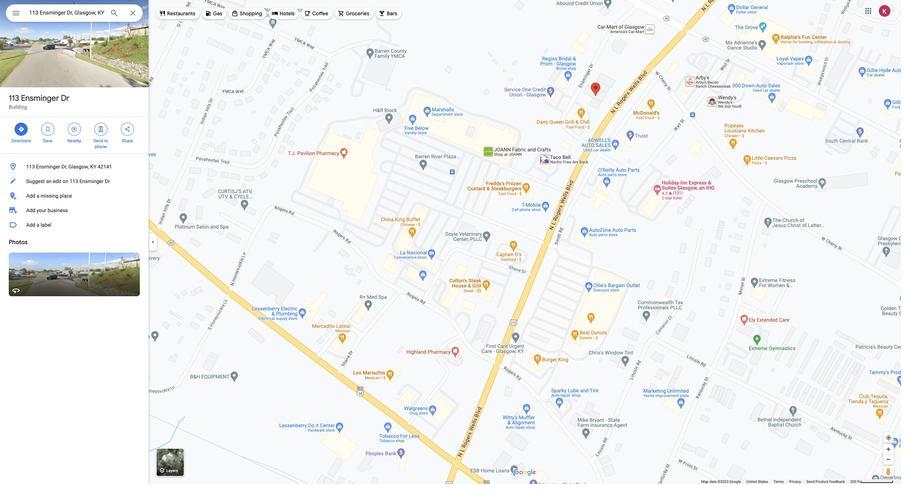 Task type: vqa. For each thing, say whether or not it's contained in the screenshot.


Task type: describe. For each thing, give the bounding box(es) containing it.
united
[[747, 480, 757, 484]]


[[71, 125, 78, 133]]

google
[[730, 480, 741, 484]]

nearby
[[67, 138, 81, 144]]

add your business
[[26, 208, 68, 213]]

113 ensminger dr main content
[[0, 0, 149, 485]]

photos
[[9, 239, 28, 246]]

google maps element
[[0, 0, 902, 485]]

suggest
[[26, 179, 45, 184]]

glasgow,
[[69, 164, 89, 170]]

terms
[[774, 480, 784, 484]]

113 ensminger dr, glasgow, ky 42141 button
[[0, 160, 149, 174]]

to
[[104, 138, 108, 144]]

united states
[[747, 480, 769, 484]]

place
[[60, 193, 72, 199]]

coffee
[[312, 10, 329, 17]]

add a missing place
[[26, 193, 72, 199]]

 button
[[6, 4, 26, 23]]

add for add your business
[[26, 208, 35, 213]]

google account: kenny nguyen  
(kenny.nguyen@adept.ai) image
[[879, 5, 891, 17]]

layers
[[166, 469, 178, 474]]

add for add a label
[[26, 222, 35, 228]]

ensminger for dr,
[[36, 164, 60, 170]]

add for add a missing place
[[26, 193, 35, 199]]

a for missing
[[37, 193, 39, 199]]

113 inside suggest an edit on 113 ensminger dr button
[[70, 179, 78, 184]]

states
[[758, 480, 769, 484]]


[[124, 125, 131, 133]]

add a missing place button
[[0, 189, 149, 203]]

phone
[[95, 144, 107, 149]]

privacy button
[[790, 480, 802, 485]]

on
[[63, 179, 68, 184]]

zoom out image
[[886, 457, 892, 463]]

none field inside 113 ensminger dr, glasgow, ky 42141 'field'
[[29, 8, 104, 17]]

restaurants button
[[156, 5, 200, 22]]

send for send product feedback
[[807, 480, 815, 484]]

113 for dr,
[[26, 164, 35, 170]]

terms button
[[774, 480, 784, 485]]

united states button
[[747, 480, 769, 485]]

an
[[46, 179, 52, 184]]

hotels
[[280, 10, 295, 17]]

113 Ensminger Dr, Glasgow, KY 42141 field
[[6, 4, 143, 22]]

200
[[851, 480, 857, 484]]

feedback
[[830, 480, 845, 484]]

113 ensminger dr, glasgow, ky 42141
[[26, 164, 112, 170]]

suggest an edit on 113 ensminger dr button
[[0, 174, 149, 189]]

suggest an edit on 113 ensminger dr
[[26, 179, 110, 184]]

send product feedback
[[807, 480, 845, 484]]

ft
[[858, 480, 860, 484]]



Task type: locate. For each thing, give the bounding box(es) containing it.
product
[[816, 480, 829, 484]]

113 right on
[[70, 179, 78, 184]]

0 horizontal spatial 113
[[9, 93, 19, 103]]

1 a from the top
[[37, 193, 39, 199]]

2 vertical spatial add
[[26, 222, 35, 228]]

groceries button
[[335, 5, 374, 22]]

ensminger down ky
[[79, 179, 104, 184]]

2 vertical spatial 113
[[70, 179, 78, 184]]

1 vertical spatial send
[[807, 480, 815, 484]]

shopping
[[240, 10, 262, 17]]

edit
[[53, 179, 61, 184]]

a inside button
[[37, 222, 39, 228]]

map data ©2023 google
[[702, 480, 741, 484]]

footer containing map data ©2023 google
[[702, 480, 851, 485]]

send inside button
[[807, 480, 815, 484]]

save
[[43, 138, 52, 144]]

0 vertical spatial send
[[93, 138, 103, 144]]

113
[[9, 93, 19, 103], [26, 164, 35, 170], [70, 179, 78, 184]]

add inside button
[[26, 222, 35, 228]]

ensminger up an
[[36, 164, 60, 170]]

send product feedback button
[[807, 480, 845, 485]]

ensminger inside button
[[36, 164, 60, 170]]

a left missing
[[37, 193, 39, 199]]

send for send to phone
[[93, 138, 103, 144]]

your
[[37, 208, 46, 213]]

show your location image
[[886, 435, 893, 442]]

send left product
[[807, 480, 815, 484]]

0 vertical spatial ensminger
[[21, 93, 59, 103]]

dr
[[61, 93, 69, 103], [105, 179, 110, 184]]

ensminger inside 113 ensminger dr building
[[21, 93, 59, 103]]

groceries
[[346, 10, 370, 17]]

113 for dr
[[9, 93, 19, 103]]

1 vertical spatial dr
[[105, 179, 110, 184]]

label
[[41, 222, 51, 228]]

2 vertical spatial ensminger
[[79, 179, 104, 184]]

0 vertical spatial 113
[[9, 93, 19, 103]]

1 horizontal spatial 113
[[26, 164, 35, 170]]

send inside send to phone
[[93, 138, 103, 144]]

add left label
[[26, 222, 35, 228]]

add
[[26, 193, 35, 199], [26, 208, 35, 213], [26, 222, 35, 228]]

footer inside google maps element
[[702, 480, 851, 485]]

building
[[9, 104, 27, 110]]

shopping button
[[229, 5, 267, 22]]

gas
[[213, 10, 222, 17]]

ensminger
[[21, 93, 59, 103], [36, 164, 60, 170], [79, 179, 104, 184]]

a left label
[[37, 222, 39, 228]]

2 add from the top
[[26, 208, 35, 213]]

hotels button
[[269, 5, 299, 22]]

0 vertical spatial a
[[37, 193, 39, 199]]

dr inside 113 ensminger dr building
[[61, 93, 69, 103]]

113 up building
[[9, 93, 19, 103]]

113 up suggest
[[26, 164, 35, 170]]

missing
[[41, 193, 58, 199]]

directions
[[11, 138, 31, 144]]

business
[[48, 208, 68, 213]]

zoom in image
[[886, 447, 892, 452]]

gas button
[[202, 5, 227, 22]]

ensminger inside button
[[79, 179, 104, 184]]

add a label button
[[0, 218, 149, 232]]

2 horizontal spatial 113
[[70, 179, 78, 184]]

0 vertical spatial dr
[[61, 93, 69, 103]]

1 vertical spatial a
[[37, 222, 39, 228]]

113 inside 113 ensminger dr, glasgow, ky 42141 button
[[26, 164, 35, 170]]

©2023
[[718, 480, 729, 484]]

a for label
[[37, 222, 39, 228]]

coffee button
[[301, 5, 333, 22]]

0 vertical spatial add
[[26, 193, 35, 199]]

actions for 113 ensminger dr region
[[0, 117, 149, 153]]

map
[[702, 480, 709, 484]]

 search field
[[6, 4, 143, 23]]

None field
[[29, 8, 104, 17]]

1 horizontal spatial send
[[807, 480, 815, 484]]

data
[[710, 480, 717, 484]]

send
[[93, 138, 103, 144], [807, 480, 815, 484]]

2 a from the top
[[37, 222, 39, 228]]

200 ft
[[851, 480, 860, 484]]

113 ensminger dr building
[[9, 93, 69, 110]]

1 vertical spatial add
[[26, 208, 35, 213]]

share
[[122, 138, 133, 144]]

add left your on the top of the page
[[26, 208, 35, 213]]

bars button
[[376, 5, 402, 22]]

bars
[[387, 10, 397, 17]]

ensminger up building
[[21, 93, 59, 103]]

dr,
[[61, 164, 67, 170]]

add inside button
[[26, 193, 35, 199]]

0 horizontal spatial send
[[93, 138, 103, 144]]

privacy
[[790, 480, 802, 484]]

show street view coverage image
[[884, 466, 894, 477]]

42141
[[98, 164, 112, 170]]

a inside button
[[37, 193, 39, 199]]


[[18, 125, 25, 133]]

restaurants
[[167, 10, 196, 17]]

ensminger for dr
[[21, 93, 59, 103]]

collapse side panel image
[[149, 238, 157, 246]]

1 add from the top
[[26, 193, 35, 199]]

200 ft button
[[851, 480, 894, 484]]

0 horizontal spatial dr
[[61, 93, 69, 103]]

add down suggest
[[26, 193, 35, 199]]

1 horizontal spatial dr
[[105, 179, 110, 184]]

a
[[37, 193, 39, 199], [37, 222, 39, 228]]

dr inside button
[[105, 179, 110, 184]]


[[98, 125, 104, 133]]

add a label
[[26, 222, 51, 228]]

footer
[[702, 480, 851, 485]]

ky
[[90, 164, 96, 170]]

send to phone
[[93, 138, 108, 149]]

send up phone
[[93, 138, 103, 144]]


[[45, 125, 51, 133]]

add your business link
[[0, 203, 149, 218]]

1 vertical spatial ensminger
[[36, 164, 60, 170]]


[[12, 8, 20, 18]]

113 inside 113 ensminger dr building
[[9, 93, 19, 103]]

1 vertical spatial 113
[[26, 164, 35, 170]]

3 add from the top
[[26, 222, 35, 228]]



